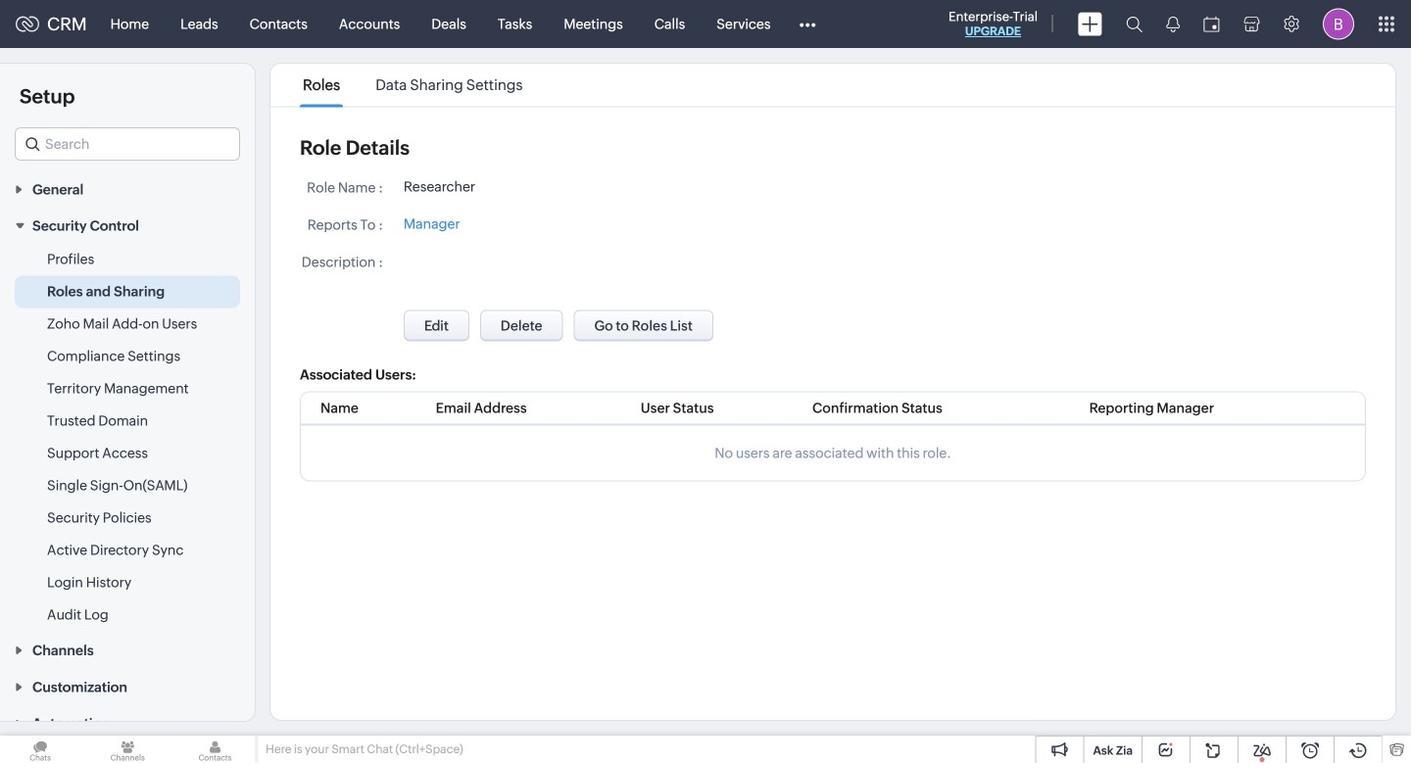 Task type: vqa. For each thing, say whether or not it's contained in the screenshot.
Products link on the top of page
no



Task type: describe. For each thing, give the bounding box(es) containing it.
channels image
[[87, 736, 168, 764]]

signals image
[[1166, 16, 1180, 32]]

profile element
[[1312, 0, 1366, 48]]

logo image
[[16, 16, 39, 32]]

Other Modules field
[[787, 8, 829, 40]]

create menu element
[[1066, 0, 1115, 48]]



Task type: locate. For each thing, give the bounding box(es) containing it.
profile image
[[1323, 8, 1355, 40]]

list
[[285, 64, 541, 106]]

signals element
[[1155, 0, 1192, 48]]

calendar image
[[1204, 16, 1220, 32]]

search image
[[1126, 16, 1143, 32]]

contacts image
[[175, 736, 255, 764]]

chats image
[[0, 736, 81, 764]]

Search text field
[[16, 128, 239, 160]]

search element
[[1115, 0, 1155, 48]]

None field
[[15, 127, 240, 161]]

region
[[0, 244, 255, 632]]

create menu image
[[1078, 12, 1103, 36]]



